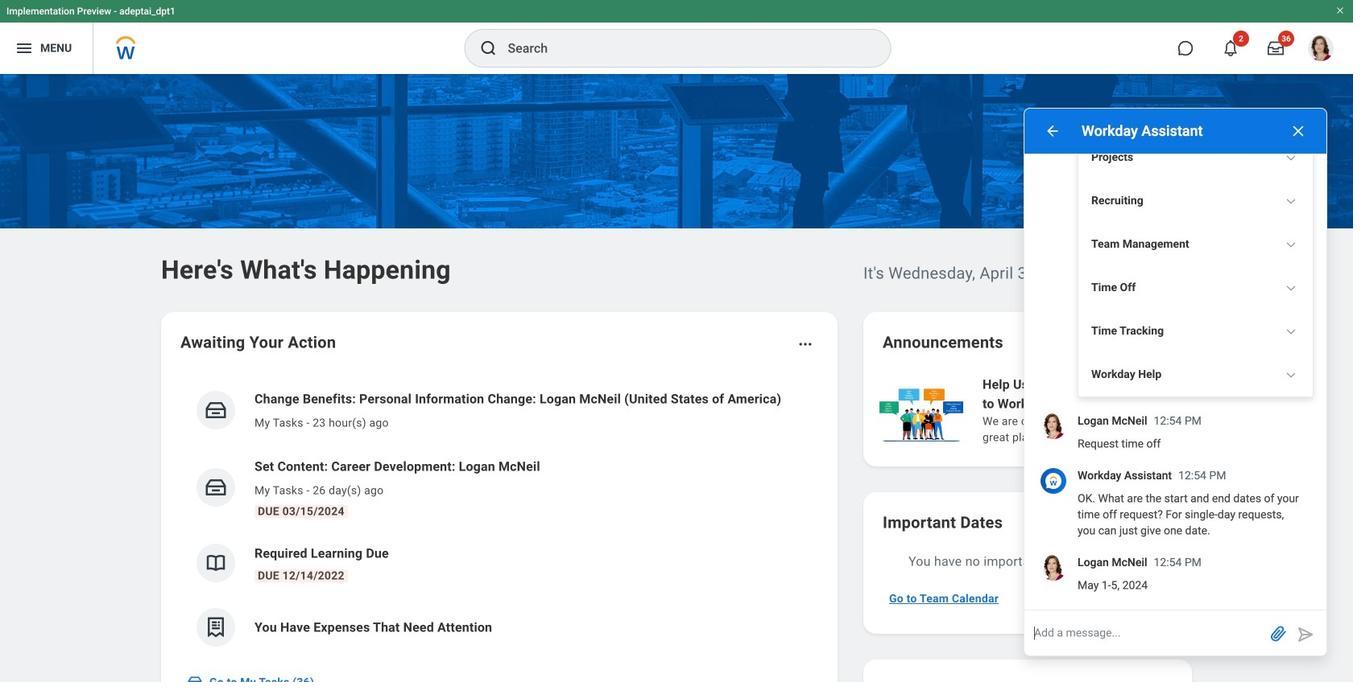 Task type: locate. For each thing, give the bounding box(es) containing it.
region
[[1024, 0, 1326, 680]]

0 horizontal spatial list
[[180, 377, 818, 660]]

1 horizontal spatial inbox image
[[204, 399, 228, 423]]

chevron right small image
[[1152, 335, 1168, 351]]

0 horizontal spatial inbox image
[[187, 675, 203, 683]]

inbox image
[[204, 399, 228, 423], [187, 675, 203, 683]]

main content
[[0, 74, 1353, 683]]

chevron left small image
[[1123, 335, 1139, 351]]

upload clip image
[[1268, 624, 1288, 644]]

Add a message... text field
[[1024, 611, 1265, 656]]

list
[[876, 374, 1353, 448], [180, 377, 818, 660]]

justify image
[[14, 39, 34, 58]]

0 vertical spatial inbox image
[[204, 399, 228, 423]]

search image
[[479, 39, 498, 58]]

application
[[1024, 611, 1326, 656]]

banner
[[0, 0, 1353, 74]]

status
[[1085, 337, 1111, 350]]

x image
[[1290, 123, 1306, 139]]

Search Workday  search field
[[508, 31, 857, 66]]



Task type: vqa. For each thing, say whether or not it's contained in the screenshot.
the bottom chevron right image
no



Task type: describe. For each thing, give the bounding box(es) containing it.
profile logan mcneil image
[[1308, 35, 1334, 64]]

close environment banner image
[[1335, 6, 1345, 15]]

1 horizontal spatial list
[[876, 374, 1353, 448]]

chevron up image
[[1285, 252, 1297, 263]]

arrow left image
[[1045, 123, 1061, 139]]

notifications large image
[[1223, 40, 1239, 56]]

inbox image
[[204, 476, 228, 500]]

1 vertical spatial inbox image
[[187, 675, 203, 683]]

inbox large image
[[1268, 40, 1284, 56]]

book open image
[[204, 552, 228, 576]]

dashboard expenses image
[[204, 616, 228, 640]]

send image
[[1296, 626, 1315, 645]]

chevron up image
[[1285, 165, 1297, 176]]



